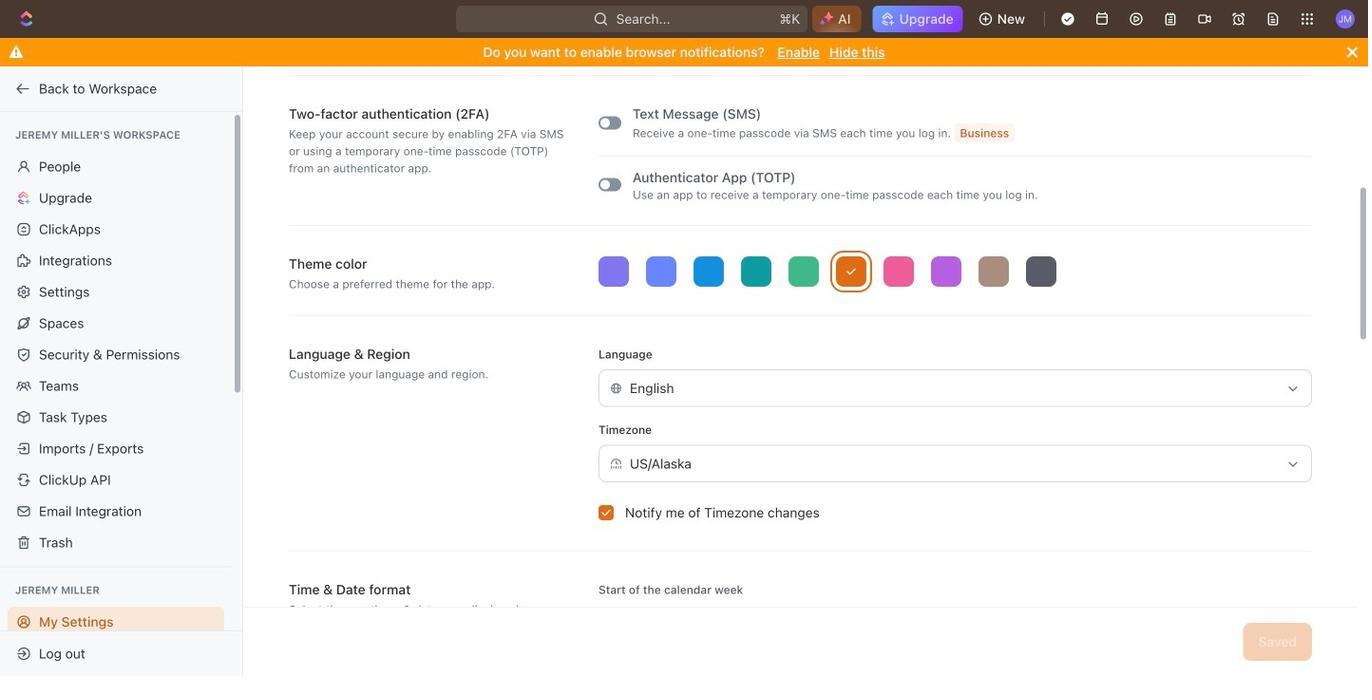 Task type: describe. For each thing, give the bounding box(es) containing it.
6 option from the left
[[836, 257, 867, 287]]

3 option from the left
[[694, 257, 724, 287]]

4 option from the left
[[741, 257, 772, 287]]

1 option from the left
[[599, 257, 629, 287]]



Task type: locate. For each thing, give the bounding box(es) containing it.
available on business plans or higher element
[[954, 124, 1015, 143]]

10 option from the left
[[1026, 257, 1057, 287]]

list box
[[599, 257, 1312, 287]]

5 option from the left
[[789, 257, 819, 287]]

None checkbox
[[599, 506, 614, 521]]

2 option from the left
[[646, 257, 677, 287]]

9 option from the left
[[979, 257, 1009, 287]]

None text field
[[630, 371, 1278, 406]]

8 option from the left
[[931, 257, 962, 287]]

7 option from the left
[[884, 257, 914, 287]]

option
[[599, 257, 629, 287], [646, 257, 677, 287], [694, 257, 724, 287], [741, 257, 772, 287], [789, 257, 819, 287], [836, 257, 867, 287], [884, 257, 914, 287], [931, 257, 962, 287], [979, 257, 1009, 287], [1026, 257, 1057, 287]]

None text field
[[630, 446, 1278, 482]]



Task type: vqa. For each thing, say whether or not it's contained in the screenshot.
checkbox on the bottom of the page
yes



